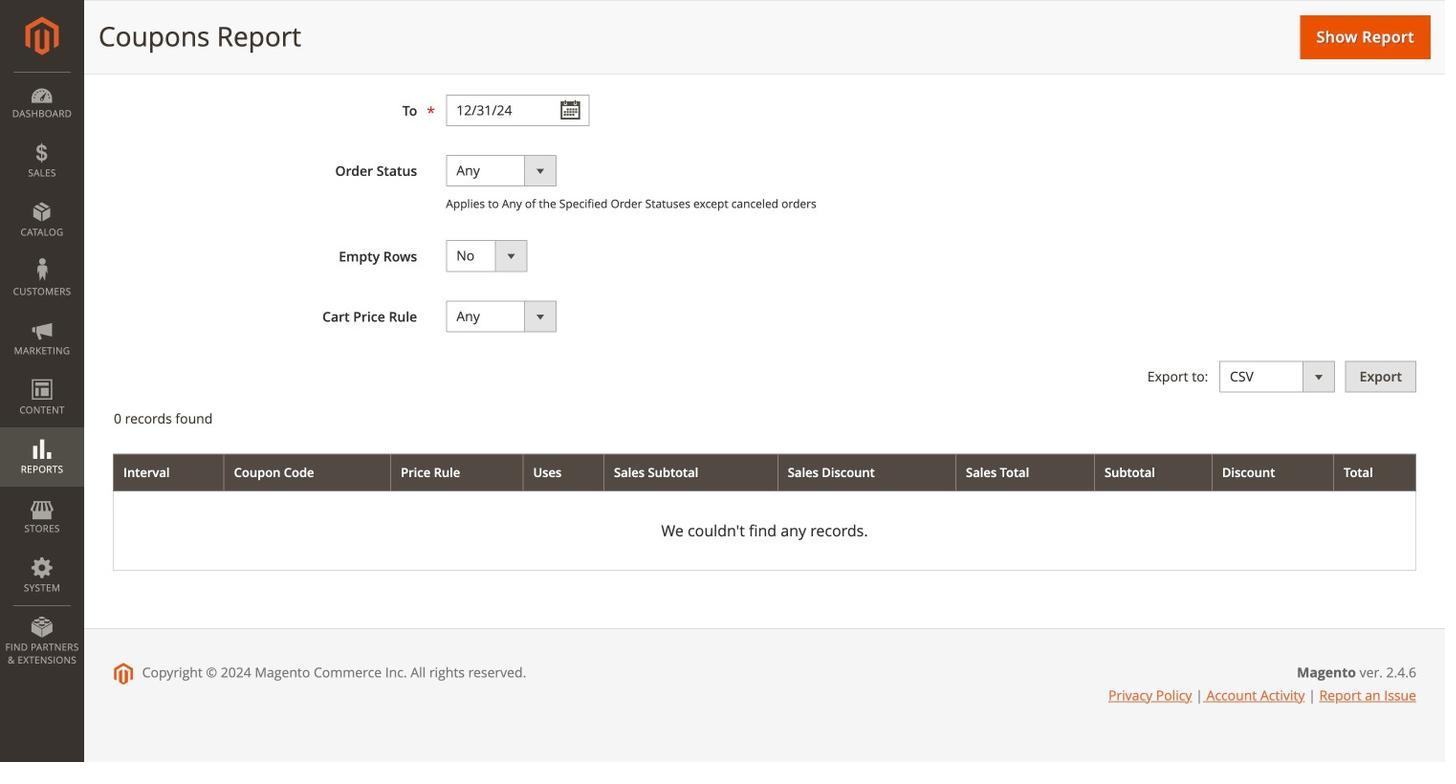 Task type: locate. For each thing, give the bounding box(es) containing it.
None text field
[[446, 95, 590, 126]]

None text field
[[446, 34, 590, 66]]

menu bar
[[0, 72, 84, 677]]



Task type: describe. For each thing, give the bounding box(es) containing it.
magento admin panel image
[[25, 16, 59, 55]]



